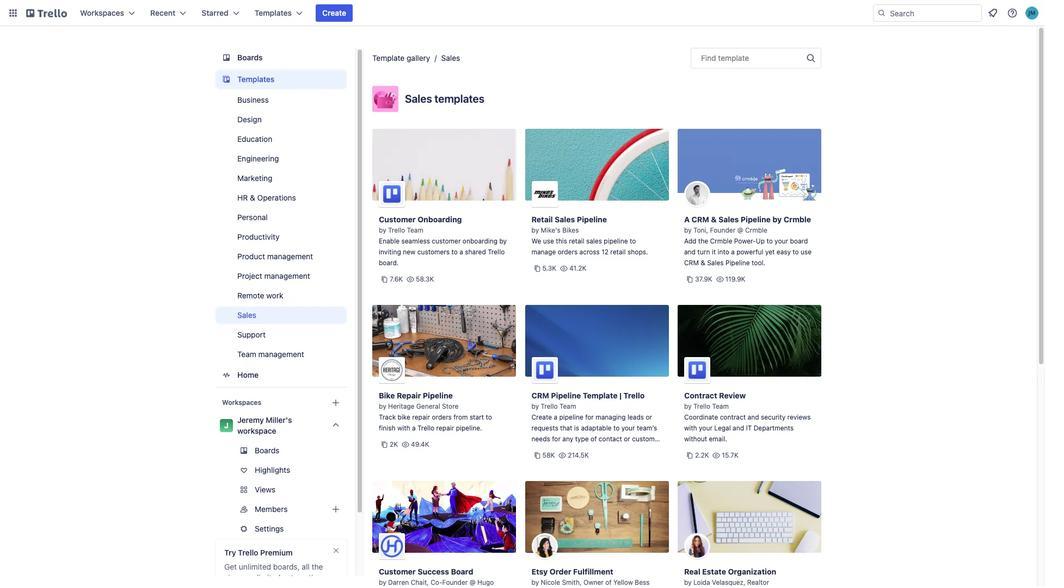 Task type: describe. For each thing, give the bounding box(es) containing it.
orders inside retail sales pipeline by mike's bikes we use this retail sales pipeline to manage orders across 12 retail shops.
[[558, 248, 578, 256]]

marketing link
[[216, 170, 347, 187]]

inviting
[[379, 248, 401, 256]]

primary element
[[0, 0, 1045, 26]]

views
[[255, 486, 276, 495]]

home image
[[220, 369, 233, 382]]

general
[[416, 403, 440, 411]]

yet
[[765, 248, 775, 256]]

hugo
[[477, 579, 494, 587]]

template board image
[[220, 73, 233, 86]]

team management link
[[216, 346, 347, 364]]

nicole
[[541, 579, 560, 587]]

bike
[[379, 391, 395, 401]]

productivity link
[[216, 229, 347, 246]]

more.
[[239, 585, 260, 588]]

product
[[237, 252, 265, 261]]

create button
[[316, 4, 353, 22]]

sales down it
[[707, 259, 724, 267]]

easy
[[777, 248, 791, 256]]

board
[[790, 237, 808, 246]]

pipeline down powerful at the top right of the page
[[726, 259, 750, 267]]

your inside crm pipeline template | trello by trello team create a pipeline for managing leads or requests that is adaptable to your team's needs for any type of contact or customer relationship management.
[[622, 425, 635, 433]]

departments
[[754, 425, 794, 433]]

bike repair pipeline by heritage general store track bike repair orders from start to finish with a trello repair pipeline.
[[379, 391, 492, 433]]

operations
[[257, 193, 296, 203]]

toni, founder @ crmble image
[[684, 181, 710, 207]]

realtor
[[747, 579, 769, 587]]

trello inside contract review by trello team coordinate contract and security reviews with your legal and it departments without email.
[[694, 403, 710, 411]]

1 horizontal spatial repair
[[436, 425, 454, 433]]

search image
[[878, 9, 886, 17]]

sales icon image
[[372, 86, 398, 112]]

smith,
[[562, 579, 582, 587]]

the inside try trello premium get unlimited boards, all the views, unlimited automation, and more.
[[312, 563, 323, 572]]

a inside crm pipeline template | trello by trello team create a pipeline for managing leads or requests that is adaptable to your team's needs for any type of contact or customer relationship management.
[[554, 414, 557, 422]]

trello inside try trello premium get unlimited boards, all the views, unlimited automation, and more.
[[238, 549, 258, 558]]

needs
[[532, 435, 550, 444]]

is
[[574, 425, 579, 433]]

customer for onboarding
[[379, 215, 416, 224]]

sales down remote
[[237, 311, 256, 320]]

sales inside retail sales pipeline by mike's bikes we use this retail sales pipeline to manage orders across 12 retail shops.
[[555, 215, 575, 224]]

12
[[602, 248, 609, 256]]

shared
[[465, 248, 486, 256]]

by inside retail sales pipeline by mike's bikes we use this retail sales pipeline to manage orders across 12 retail shops.
[[532, 226, 539, 235]]

open information menu image
[[1007, 8, 1018, 19]]

success
[[418, 568, 449, 577]]

and left it
[[733, 425, 744, 433]]

0 horizontal spatial for
[[552, 435, 561, 444]]

workspaces button
[[73, 4, 142, 22]]

nicole smith, owner of yellow bess image
[[532, 534, 558, 560]]

by inside etsy order fulfillment by nicole smith, owner of yellow bess
[[532, 579, 539, 587]]

that
[[560, 425, 572, 433]]

customer for success
[[379, 568, 416, 577]]

0 notifications image
[[986, 7, 999, 20]]

1 horizontal spatial retail
[[610, 248, 626, 256]]

security
[[761, 414, 786, 422]]

use inside retail sales pipeline by mike's bikes we use this retail sales pipeline to manage orders across 12 retail shops.
[[543, 237, 554, 246]]

to inside bike repair pipeline by heritage general store track bike repair orders from start to finish with a trello repair pipeline.
[[486, 414, 492, 422]]

start
[[470, 414, 484, 422]]

retail
[[532, 215, 553, 224]]

turn
[[698, 248, 710, 256]]

by up easy
[[773, 215, 782, 224]]

mike's bikes image
[[532, 181, 558, 207]]

views,
[[224, 574, 246, 583]]

jeremy miller (jeremymiller198) image
[[1026, 7, 1039, 20]]

your inside contract review by trello team coordinate contract and security reviews with your legal and it departments without email.
[[699, 425, 713, 433]]

0 vertical spatial crm
[[692, 215, 709, 224]]

trello up requests
[[541, 403, 558, 411]]

board image
[[220, 51, 233, 64]]

co-
[[431, 579, 442, 587]]

by inside bike repair pipeline by heritage general store track bike repair orders from start to finish with a trello repair pipeline.
[[379, 403, 386, 411]]

forward image inside settings link
[[345, 523, 358, 536]]

the inside a crm & sales pipeline by crmble by toni, founder @ crmble add the crmble power-up to your board and turn it into a powerful yet easy to use crm & sales pipeline tool.
[[698, 237, 708, 246]]

loida
[[694, 579, 710, 587]]

pipeline inside retail sales pipeline by mike's bikes we use this retail sales pipeline to manage orders across 12 retail shops.
[[577, 215, 607, 224]]

yellow
[[614, 579, 633, 587]]

productivity
[[237, 232, 280, 242]]

to down board
[[793, 248, 799, 256]]

darren chait, co-founder @ hugo image
[[379, 534, 405, 560]]

adaptable
[[581, 425, 612, 433]]

crm pipeline template | trello by trello team create a pipeline for managing leads or requests that is adaptable to your team's needs for any type of contact or customer relationship management.
[[532, 391, 661, 455]]

37.9k
[[695, 275, 712, 284]]

sales up power-
[[719, 215, 739, 224]]

back to home image
[[26, 4, 67, 22]]

49.4k
[[411, 441, 429, 449]]

@ inside a crm & sales pipeline by crmble by toni, founder @ crmble add the crmble power-up to your board and turn it into a powerful yet easy to use crm & sales pipeline tool.
[[737, 226, 743, 235]]

7.6k
[[390, 275, 403, 284]]

sales
[[586, 237, 602, 246]]

reviews
[[787, 414, 811, 422]]

a inside bike repair pipeline by heritage general store track bike repair orders from start to finish with a trello repair pipeline.
[[412, 425, 416, 433]]

support link
[[216, 327, 347, 344]]

home
[[237, 371, 259, 380]]

by inside contract review by trello team coordinate contract and security reviews with your legal and it departments without email.
[[684, 403, 692, 411]]

customers
[[417, 248, 450, 256]]

1 forward image from the top
[[345, 504, 358, 517]]

legal
[[714, 425, 731, 433]]

toni,
[[694, 226, 708, 235]]

0 vertical spatial repair
[[412, 414, 430, 422]]

1 horizontal spatial &
[[701, 259, 705, 267]]

remote
[[237, 291, 264, 300]]

get
[[224, 563, 237, 572]]

settings
[[255, 525, 284, 534]]

team inside customer onboarding by trello team enable seamless customer onboarding by inviting new customers to a shared trello board.
[[407, 226, 423, 235]]

marketing
[[237, 174, 272, 183]]

214.5k
[[568, 452, 589, 460]]

|
[[620, 391, 622, 401]]

founder inside customer success board by darren chait, co-founder @ hugo
[[442, 579, 468, 587]]

bike
[[398, 414, 410, 422]]

product management link
[[216, 248, 347, 266]]

templates inside "link"
[[237, 75, 275, 84]]

contract review by trello team coordinate contract and security reviews with your legal and it departments without email.
[[684, 391, 811, 444]]

from
[[454, 414, 468, 422]]

board.
[[379, 259, 399, 267]]

contact
[[599, 435, 622, 444]]

management for project management
[[264, 272, 310, 281]]

customer success board by darren chait, co-founder @ hugo
[[379, 568, 494, 587]]

pipeline inside crm pipeline template | trello by trello team create a pipeline for managing leads or requests that is adaptable to your team's needs for any type of contact or customer relationship management.
[[551, 391, 581, 401]]

enable
[[379, 237, 400, 246]]

template inside crm pipeline template | trello by trello team create a pipeline for managing leads or requests that is adaptable to your team's needs for any type of contact or customer relationship management.
[[583, 391, 618, 401]]

a
[[684, 215, 690, 224]]

recent button
[[144, 4, 193, 22]]

highlights
[[255, 466, 290, 475]]

members
[[255, 505, 288, 514]]

etsy
[[532, 568, 548, 577]]

boards link for home
[[216, 48, 347, 68]]

team inside contract review by trello team coordinate contract and security reviews with your legal and it departments without email.
[[712, 403, 729, 411]]

and up it
[[748, 414, 759, 422]]

hr
[[237, 193, 248, 203]]

we
[[532, 237, 541, 246]]

product management
[[237, 252, 313, 261]]

organization
[[728, 568, 776, 577]]

managing
[[596, 414, 626, 422]]

0 horizontal spatial or
[[624, 435, 630, 444]]

trello inside bike repair pipeline by heritage general store track bike repair orders from start to finish with a trello repair pipeline.
[[418, 425, 434, 433]]

to inside customer onboarding by trello team enable seamless customer onboarding by inviting new customers to a shared trello board.
[[452, 248, 458, 256]]

trello team image for crm
[[532, 358, 558, 384]]

boards for views
[[255, 446, 279, 456]]

real estate organization by loida velasquez, realtor
[[684, 568, 776, 587]]

new
[[403, 248, 416, 256]]

0 vertical spatial retail
[[569, 237, 584, 246]]

0 vertical spatial for
[[585, 414, 594, 422]]

templates
[[435, 93, 484, 105]]

1 horizontal spatial crmble
[[745, 226, 768, 235]]

and inside a crm & sales pipeline by crmble by toni, founder @ crmble add the crmble power-up to your board and turn it into a powerful yet easy to use crm & sales pipeline tool.
[[684, 248, 696, 256]]

email.
[[709, 435, 727, 444]]

boards for home
[[237, 53, 263, 62]]

pipeline inside retail sales pipeline by mike's bikes we use this retail sales pipeline to manage orders across 12 retail shops.
[[604, 237, 628, 246]]

to inside retail sales pipeline by mike's bikes we use this retail sales pipeline to manage orders across 12 retail shops.
[[630, 237, 636, 246]]

trello down the onboarding
[[488, 248, 505, 256]]

and inside try trello premium get unlimited boards, all the views, unlimited automation, and more.
[[224, 585, 237, 588]]

starred
[[202, 8, 228, 17]]



Task type: vqa. For each thing, say whether or not it's contained in the screenshot.


Task type: locate. For each thing, give the bounding box(es) containing it.
1 with from the left
[[397, 425, 410, 433]]

team up that
[[560, 403, 576, 411]]

1 horizontal spatial for
[[585, 414, 594, 422]]

use down mike's
[[543, 237, 554, 246]]

coordinate
[[684, 414, 718, 422]]

repair
[[397, 391, 421, 401]]

it
[[712, 248, 716, 256]]

onboarding
[[463, 237, 498, 246]]

the right all
[[312, 563, 323, 572]]

management for product management
[[267, 252, 313, 261]]

review
[[719, 391, 746, 401]]

& right hr
[[250, 193, 255, 203]]

@ up power-
[[737, 226, 743, 235]]

try trello premium get unlimited boards, all the views, unlimited automation, and more.
[[224, 549, 324, 588]]

sales link right gallery
[[441, 53, 460, 63]]

your down leads
[[622, 425, 635, 433]]

58k
[[542, 452, 555, 460]]

customer up enable at left
[[379, 215, 416, 224]]

hr & operations
[[237, 193, 296, 203]]

business
[[237, 95, 269, 105]]

create a workspace image
[[329, 397, 342, 410]]

crm up requests
[[532, 391, 549, 401]]

requests
[[532, 425, 558, 433]]

trello team image
[[684, 358, 710, 384]]

0 vertical spatial use
[[543, 237, 554, 246]]

0 horizontal spatial create
[[322, 8, 346, 17]]

2 vertical spatial crm
[[532, 391, 549, 401]]

2 forward image from the top
[[345, 523, 358, 536]]

1 vertical spatial sales link
[[216, 307, 347, 324]]

trello up coordinate
[[694, 403, 710, 411]]

crmble up board
[[784, 215, 811, 224]]

1 vertical spatial crmble
[[745, 226, 768, 235]]

0 vertical spatial the
[[698, 237, 708, 246]]

of down the adaptable
[[591, 435, 597, 444]]

your up easy
[[775, 237, 788, 246]]

or
[[646, 414, 652, 422], [624, 435, 630, 444]]

retail
[[569, 237, 584, 246], [610, 248, 626, 256]]

into
[[718, 248, 729, 256]]

of inside etsy order fulfillment by nicole smith, owner of yellow bess
[[605, 579, 612, 587]]

leads
[[628, 414, 644, 422]]

customer up darren
[[379, 568, 416, 577]]

boards up highlights
[[255, 446, 279, 456]]

or right contact
[[624, 435, 630, 444]]

management down the product management link
[[264, 272, 310, 281]]

customer down team's
[[632, 435, 661, 444]]

0 horizontal spatial the
[[312, 563, 323, 572]]

founder inside a crm & sales pipeline by crmble by toni, founder @ crmble add the crmble power-up to your board and turn it into a powerful yet easy to use crm & sales pipeline tool.
[[710, 226, 736, 235]]

template
[[372, 53, 405, 63], [583, 391, 618, 401]]

0 horizontal spatial template
[[372, 53, 405, 63]]

1 vertical spatial workspaces
[[222, 399, 261, 407]]

1 vertical spatial boards link
[[216, 443, 347, 460]]

boards right the "board" image
[[237, 53, 263, 62]]

1 horizontal spatial template
[[583, 391, 618, 401]]

1 vertical spatial management
[[264, 272, 310, 281]]

founder
[[710, 226, 736, 235], [442, 579, 468, 587]]

58.3k
[[416, 275, 434, 284]]

pipeline up 12
[[604, 237, 628, 246]]

with inside contract review by trello team coordinate contract and security reviews with your legal and it departments without email.
[[684, 425, 697, 433]]

with
[[397, 425, 410, 433], [684, 425, 697, 433]]

chait,
[[411, 579, 429, 587]]

0 horizontal spatial with
[[397, 425, 410, 433]]

0 vertical spatial customer
[[379, 215, 416, 224]]

forward image right add image
[[345, 504, 358, 517]]

to right start
[[486, 414, 492, 422]]

orders inside bike repair pipeline by heritage general store track bike repair orders from start to finish with a trello repair pipeline.
[[432, 414, 452, 422]]

1 vertical spatial or
[[624, 435, 630, 444]]

team down review
[[712, 403, 729, 411]]

boards link up templates "link"
[[216, 48, 347, 68]]

0 vertical spatial crmble
[[784, 215, 811, 224]]

management for team management
[[258, 350, 304, 359]]

heritage
[[388, 403, 415, 411]]

1 horizontal spatial use
[[801, 248, 812, 256]]

template
[[718, 53, 749, 63]]

2 horizontal spatial your
[[775, 237, 788, 246]]

templates up the business
[[237, 75, 275, 84]]

all
[[302, 563, 310, 572]]

2 boards link from the top
[[216, 443, 347, 460]]

2 customer from the top
[[379, 568, 416, 577]]

1 vertical spatial the
[[312, 563, 323, 572]]

1 vertical spatial customer
[[379, 568, 416, 577]]

type
[[575, 435, 589, 444]]

your inside a crm & sales pipeline by crmble by toni, founder @ crmble add the crmble power-up to your board and turn it into a powerful yet easy to use crm & sales pipeline tool.
[[775, 237, 788, 246]]

design
[[237, 115, 262, 124]]

1 horizontal spatial customer
[[632, 435, 661, 444]]

1 horizontal spatial pipeline
[[604, 237, 628, 246]]

pipeline up sales
[[577, 215, 607, 224]]

2k
[[390, 441, 398, 449]]

1 horizontal spatial founder
[[710, 226, 736, 235]]

management.
[[569, 446, 611, 455]]

0 horizontal spatial crmble
[[710, 237, 732, 246]]

2 vertical spatial crmble
[[710, 237, 732, 246]]

pipeline up that
[[551, 391, 581, 401]]

your
[[775, 237, 788, 246], [622, 425, 635, 433], [699, 425, 713, 433]]

members link
[[216, 501, 358, 519]]

find template
[[701, 53, 749, 63]]

1 horizontal spatial of
[[605, 579, 612, 587]]

0 vertical spatial customer
[[432, 237, 461, 246]]

powerful
[[737, 248, 764, 256]]

by down etsy
[[532, 579, 539, 587]]

forward image
[[345, 484, 358, 497]]

design link
[[216, 111, 347, 128]]

customer inside crm pipeline template | trello by trello team create a pipeline for managing leads or requests that is adaptable to your team's needs for any type of contact or customer relationship management.
[[632, 435, 661, 444]]

0 vertical spatial orders
[[558, 248, 578, 256]]

0 horizontal spatial trello team image
[[379, 181, 405, 207]]

1 vertical spatial &
[[711, 215, 717, 224]]

and down add
[[684, 248, 696, 256]]

0 vertical spatial founder
[[710, 226, 736, 235]]

0 vertical spatial trello team image
[[379, 181, 405, 207]]

2.2k
[[695, 452, 709, 460]]

a right into
[[731, 248, 735, 256]]

boards link for views
[[216, 443, 347, 460]]

0 horizontal spatial @
[[470, 579, 476, 587]]

of inside crm pipeline template | trello by trello team create a pipeline for managing leads or requests that is adaptable to your team's needs for any type of contact or customer relationship management.
[[591, 435, 597, 444]]

board
[[451, 568, 473, 577]]

to up shops.
[[630, 237, 636, 246]]

pipeline up general on the left
[[423, 391, 453, 401]]

1 customer from the top
[[379, 215, 416, 224]]

2 with from the left
[[684, 425, 697, 433]]

contract
[[720, 414, 746, 422]]

create inside crm pipeline template | trello by trello team create a pipeline for managing leads or requests that is adaptable to your team's needs for any type of contact or customer relationship management.
[[532, 414, 552, 422]]

5.3k
[[542, 265, 556, 273]]

boards,
[[273, 563, 300, 572]]

0 vertical spatial sales link
[[441, 53, 460, 63]]

pipeline inside bike repair pipeline by heritage general store track bike repair orders from start to finish with a trello repair pipeline.
[[423, 391, 453, 401]]

1 vertical spatial for
[[552, 435, 561, 444]]

1 vertical spatial orders
[[432, 414, 452, 422]]

1 vertical spatial retail
[[610, 248, 626, 256]]

create inside button
[[322, 8, 346, 17]]

with down 'bike'
[[397, 425, 410, 433]]

recent
[[150, 8, 175, 17]]

templates right starred popup button on the top
[[255, 8, 292, 17]]

any
[[563, 435, 573, 444]]

a inside customer onboarding by trello team enable seamless customer onboarding by inviting new customers to a shared trello board.
[[460, 248, 463, 256]]

1 vertical spatial customer
[[632, 435, 661, 444]]

0 horizontal spatial pipeline
[[559, 414, 583, 422]]

templates
[[255, 8, 292, 17], [237, 75, 275, 84]]

jeremy miller's workspace
[[237, 416, 292, 436]]

template left |
[[583, 391, 618, 401]]

customer up customers
[[432, 237, 461, 246]]

0 horizontal spatial workspaces
[[80, 8, 124, 17]]

velasquez,
[[712, 579, 745, 587]]

to down managing
[[613, 425, 620, 433]]

trello team image
[[379, 181, 405, 207], [532, 358, 558, 384]]

forward image down forward icon
[[345, 523, 358, 536]]

1 horizontal spatial orders
[[558, 248, 578, 256]]

0 horizontal spatial retail
[[569, 237, 584, 246]]

0 vertical spatial create
[[322, 8, 346, 17]]

add image
[[329, 504, 342, 517]]

0 vertical spatial or
[[646, 414, 652, 422]]

founder up into
[[710, 226, 736, 235]]

track
[[379, 414, 396, 422]]

with inside bike repair pipeline by heritage general store track bike repair orders from start to finish with a trello repair pipeline.
[[397, 425, 410, 433]]

0 horizontal spatial customer
[[432, 237, 461, 246]]

with up without
[[684, 425, 697, 433]]

by left darren
[[379, 579, 386, 587]]

to left the shared
[[452, 248, 458, 256]]

sales right the sales icon
[[405, 93, 432, 105]]

retail down 'bikes'
[[569, 237, 584, 246]]

a inside a crm & sales pipeline by crmble by toni, founder @ crmble add the crmble power-up to your board and turn it into a powerful yet easy to use crm & sales pipeline tool.
[[731, 248, 735, 256]]

crmble up up
[[745, 226, 768, 235]]

trello team image for customer
[[379, 181, 405, 207]]

crmble up into
[[710, 237, 732, 246]]

1 vertical spatial pipeline
[[559, 414, 583, 422]]

0 vertical spatial boards
[[237, 53, 263, 62]]

& right a at the top right
[[711, 215, 717, 224]]

relationship
[[532, 446, 567, 455]]

0 horizontal spatial repair
[[412, 414, 430, 422]]

finish
[[379, 425, 396, 433]]

loida velasquez, realtor image
[[684, 534, 710, 560]]

0 vertical spatial unlimited
[[239, 563, 271, 572]]

0 vertical spatial template
[[372, 53, 405, 63]]

switch to… image
[[8, 8, 19, 19]]

customer
[[432, 237, 461, 246], [632, 435, 661, 444]]

crm down turn
[[684, 259, 699, 267]]

trello up 49.4k at left bottom
[[418, 425, 434, 433]]

by down a at the top right
[[684, 226, 692, 235]]

customer inside customer onboarding by trello team enable seamless customer onboarding by inviting new customers to a shared trello board.
[[379, 215, 416, 224]]

orders down store
[[432, 414, 452, 422]]

manage
[[532, 248, 556, 256]]

2 vertical spatial &
[[701, 259, 705, 267]]

team inside crm pipeline template | trello by trello team create a pipeline for managing leads or requests that is adaptable to your team's needs for any type of contact or customer relationship management.
[[560, 403, 576, 411]]

forward image
[[345, 504, 358, 517], [345, 523, 358, 536]]

trello right try
[[238, 549, 258, 558]]

by inside crm pipeline template | trello by trello team create a pipeline for managing leads or requests that is adaptable to your team's needs for any type of contact or customer relationship management.
[[532, 403, 539, 411]]

for left any
[[552, 435, 561, 444]]

1 vertical spatial crm
[[684, 259, 699, 267]]

by down real
[[684, 579, 692, 587]]

1 vertical spatial create
[[532, 414, 552, 422]]

1 vertical spatial template
[[583, 391, 618, 401]]

crmble
[[784, 215, 811, 224], [745, 226, 768, 235], [710, 237, 732, 246]]

1 vertical spatial unlimited
[[248, 574, 280, 583]]

team
[[407, 226, 423, 235], [237, 350, 256, 359], [560, 403, 576, 411], [712, 403, 729, 411]]

@ left hugo
[[470, 579, 476, 587]]

1 horizontal spatial sales link
[[441, 53, 460, 63]]

team's
[[637, 425, 657, 433]]

0 horizontal spatial founder
[[442, 579, 468, 587]]

a crm & sales pipeline by crmble by toni, founder @ crmble add the crmble power-up to your board and turn it into a powerful yet easy to use crm & sales pipeline tool.
[[684, 215, 812, 267]]

contract
[[684, 391, 717, 401]]

1 horizontal spatial or
[[646, 414, 652, 422]]

0 vertical spatial &
[[250, 193, 255, 203]]

& down turn
[[701, 259, 705, 267]]

starred button
[[195, 4, 246, 22]]

0 horizontal spatial &
[[250, 193, 255, 203]]

crm
[[692, 215, 709, 224], [684, 259, 699, 267], [532, 391, 549, 401]]

sales up 'bikes'
[[555, 215, 575, 224]]

0 horizontal spatial use
[[543, 237, 554, 246]]

remote work link
[[216, 287, 347, 305]]

pipeline up that
[[559, 414, 583, 422]]

boards link up highlights link
[[216, 443, 347, 460]]

Find template field
[[691, 48, 821, 69]]

use down board
[[801, 248, 812, 256]]

for
[[585, 414, 594, 422], [552, 435, 561, 444]]

seamless
[[401, 237, 430, 246]]

pipeline inside crm pipeline template | trello by trello team create a pipeline for managing leads or requests that is adaptable to your team's needs for any type of contact or customer relationship management.
[[559, 414, 583, 422]]

1 horizontal spatial create
[[532, 414, 552, 422]]

pipeline
[[604, 237, 628, 246], [559, 414, 583, 422]]

and down views,
[[224, 585, 237, 588]]

1 horizontal spatial workspaces
[[222, 399, 261, 407]]

template left gallery
[[372, 53, 405, 63]]

team up seamless
[[407, 226, 423, 235]]

by
[[773, 215, 782, 224], [379, 226, 386, 235], [532, 226, 539, 235], [684, 226, 692, 235], [499, 237, 507, 246], [379, 403, 386, 411], [532, 403, 539, 411], [684, 403, 692, 411], [379, 579, 386, 587], [532, 579, 539, 587], [684, 579, 692, 587]]

a up requests
[[554, 414, 557, 422]]

0 vertical spatial pipeline
[[604, 237, 628, 246]]

1 vertical spatial use
[[801, 248, 812, 256]]

orders down this
[[558, 248, 578, 256]]

team down support
[[237, 350, 256, 359]]

repair
[[412, 414, 430, 422], [436, 425, 454, 433]]

by inside the real estate organization by loida velasquez, realtor
[[684, 579, 692, 587]]

retail right 12
[[610, 248, 626, 256]]

0 vertical spatial of
[[591, 435, 597, 444]]

project management link
[[216, 268, 347, 285]]

etsy order fulfillment by nicole smith, owner of yellow bess
[[532, 568, 650, 587]]

0 vertical spatial templates
[[255, 8, 292, 17]]

1 horizontal spatial with
[[684, 425, 697, 433]]

1 vertical spatial repair
[[436, 425, 454, 433]]

education link
[[216, 131, 347, 148]]

customer inside customer success board by darren chait, co-founder @ hugo
[[379, 568, 416, 577]]

by down bike
[[379, 403, 386, 411]]

1 horizontal spatial trello team image
[[532, 358, 558, 384]]

to
[[630, 237, 636, 246], [767, 237, 773, 246], [452, 248, 458, 256], [793, 248, 799, 256], [486, 414, 492, 422], [613, 425, 620, 433]]

customer inside customer onboarding by trello team enable seamless customer onboarding by inviting new customers to a shared trello board.
[[432, 237, 461, 246]]

heritage general store image
[[379, 358, 405, 384]]

founder down board
[[442, 579, 468, 587]]

to inside crm pipeline template | trello by trello team create a pipeline for managing leads or requests that is adaptable to your team's needs for any type of contact or customer relationship management.
[[613, 425, 620, 433]]

0 vertical spatial forward image
[[345, 504, 358, 517]]

crm inside crm pipeline template | trello by trello team create a pipeline for managing leads or requests that is adaptable to your team's needs for any type of contact or customer relationship management.
[[532, 391, 549, 401]]

by right the onboarding
[[499, 237, 507, 246]]

0 vertical spatial management
[[267, 252, 313, 261]]

by up we
[[532, 226, 539, 235]]

of left yellow
[[605, 579, 612, 587]]

0 horizontal spatial your
[[622, 425, 635, 433]]

create
[[322, 8, 346, 17], [532, 414, 552, 422]]

1 horizontal spatial your
[[699, 425, 713, 433]]

use
[[543, 237, 554, 246], [801, 248, 812, 256]]

trello up enable at left
[[388, 226, 405, 235]]

1 vertical spatial forward image
[[345, 523, 358, 536]]

1 vertical spatial boards
[[255, 446, 279, 456]]

use inside a crm & sales pipeline by crmble by toni, founder @ crmble add the crmble power-up to your board and turn it into a powerful yet easy to use crm & sales pipeline tool.
[[801, 248, 812, 256]]

by inside customer success board by darren chait, co-founder @ hugo
[[379, 579, 386, 587]]

Search field
[[886, 5, 981, 21]]

1 horizontal spatial the
[[698, 237, 708, 246]]

0 horizontal spatial of
[[591, 435, 597, 444]]

the up turn
[[698, 237, 708, 246]]

1 vertical spatial templates
[[237, 75, 275, 84]]

1 vertical spatial founder
[[442, 579, 468, 587]]

management down support link
[[258, 350, 304, 359]]

1 vertical spatial trello team image
[[532, 358, 558, 384]]

crm up toni,
[[692, 215, 709, 224]]

this
[[556, 237, 567, 246]]

pipeline up up
[[741, 215, 771, 224]]

up
[[756, 237, 765, 246]]

2 horizontal spatial &
[[711, 215, 717, 224]]

or up team's
[[646, 414, 652, 422]]

sales right gallery
[[441, 53, 460, 63]]

templates link
[[216, 70, 347, 89]]

0 vertical spatial workspaces
[[80, 8, 124, 17]]

highlights link
[[216, 462, 347, 480]]

0 horizontal spatial orders
[[432, 414, 452, 422]]

by up enable at left
[[379, 226, 386, 235]]

views link
[[216, 482, 358, 499]]

trello right |
[[624, 391, 645, 401]]

workspaces inside popup button
[[80, 8, 124, 17]]

by down contract
[[684, 403, 692, 411]]

templates inside dropdown button
[[255, 8, 292, 17]]

0 vertical spatial @
[[737, 226, 743, 235]]

business link
[[216, 91, 347, 109]]

automation,
[[283, 574, 324, 583]]

1 vertical spatial @
[[470, 579, 476, 587]]

sales link down remote work "link"
[[216, 307, 347, 324]]

management down productivity link
[[267, 252, 313, 261]]

0 horizontal spatial sales link
[[216, 307, 347, 324]]

a up 49.4k at left bottom
[[412, 425, 416, 433]]

repair down from on the bottom of the page
[[436, 425, 454, 433]]

1 boards link from the top
[[216, 48, 347, 68]]

your down coordinate
[[699, 425, 713, 433]]

real
[[684, 568, 700, 577]]

by up requests
[[532, 403, 539, 411]]

project management
[[237, 272, 310, 281]]

a left the shared
[[460, 248, 463, 256]]

pipeline.
[[456, 425, 482, 433]]

2 horizontal spatial crmble
[[784, 215, 811, 224]]

15.7k
[[722, 452, 739, 460]]

2 vertical spatial management
[[258, 350, 304, 359]]

@ inside customer success board by darren chait, co-founder @ hugo
[[470, 579, 476, 587]]

repair down general on the left
[[412, 414, 430, 422]]

to right up
[[767, 237, 773, 246]]

sales templates
[[405, 93, 484, 105]]



